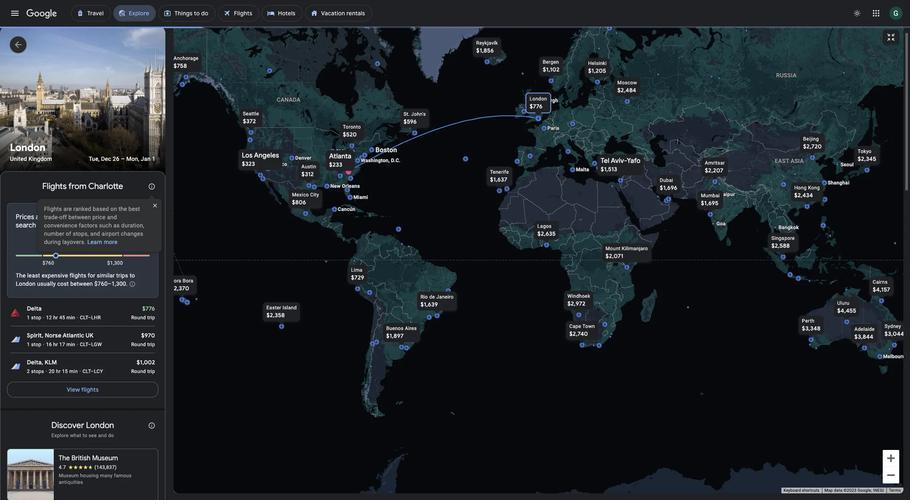 Task type: vqa. For each thing, say whether or not it's contained in the screenshot.
"Really
no



Task type: locate. For each thing, give the bounding box(es) containing it.
trip down $776 text field
[[147, 315, 155, 320]]

sydney $3,044
[[885, 323, 904, 337]]

loading results progress bar
[[0, 26, 910, 28]]

typical up 'factors'
[[76, 213, 97, 221]]

min right 45
[[66, 315, 75, 320]]

$1,856
[[476, 47, 494, 54]]

2 vertical spatial 1
[[27, 342, 30, 347]]

layovers.
[[62, 239, 86, 245]]

0 horizontal spatial for
[[88, 272, 95, 279]]

$1,696
[[660, 184, 677, 191]]

0 vertical spatial flights
[[42, 181, 67, 192]]

0 horizontal spatial museum
[[59, 473, 79, 478]]

–
[[121, 156, 125, 162], [88, 315, 91, 320], [88, 342, 91, 347], [91, 368, 94, 374]]

as
[[113, 222, 120, 229]]

london up 776 us dollars text field
[[530, 96, 547, 102]]

3844 US dollars text field
[[855, 333, 873, 340]]

2 vertical spatial trip
[[147, 368, 155, 374]]

1 horizontal spatial to
[[130, 272, 135, 279]]

$776
[[530, 102, 542, 110], [45, 241, 58, 248], [142, 305, 155, 312]]

2972 US dollars text field
[[567, 300, 585, 307]]

flights left from
[[42, 181, 67, 192]]

aviv-
[[611, 157, 627, 165]]

1 vertical spatial flights
[[44, 206, 62, 212]]

1 horizontal spatial $776
[[142, 305, 155, 312]]

from
[[68, 181, 87, 192]]

1 1 stop from the top
[[27, 315, 41, 320]]

0 vertical spatial museum
[[92, 454, 118, 462]]

trip inside $970 round trip
[[147, 342, 155, 347]]

hr left the 15 on the bottom
[[56, 368, 61, 374]]

1 vertical spatial between
[[70, 281, 93, 287]]

clt down uk
[[80, 342, 88, 347]]

2 stops
[[27, 368, 44, 374]]

2 vertical spatial min
[[69, 368, 78, 374]]

0 vertical spatial about these results image
[[142, 177, 162, 197]]

amritsar $2,207
[[705, 160, 725, 174]]

charlotte
[[88, 181, 123, 192]]

round inside $970 round trip
[[131, 342, 146, 347]]

trip down "$970"
[[147, 342, 155, 347]]

1 down "delta"
[[27, 315, 30, 320]]

1205 US dollars text field
[[588, 67, 606, 74]]

flights for flights from charlotte
[[42, 181, 67, 192]]

stop down "delta"
[[31, 315, 41, 320]]

1 vertical spatial min
[[66, 342, 75, 347]]

– up 'view flights'
[[91, 368, 94, 374]]

2071 US dollars text field
[[606, 252, 623, 260]]

trip down $1,002
[[147, 368, 155, 374]]

1 horizontal spatial the
[[59, 454, 70, 462]]

states)
[[79, 486, 98, 494]]

museum up "(143,837)"
[[92, 454, 118, 462]]

1856 US dollars text field
[[476, 47, 494, 54]]

and down on
[[107, 214, 117, 221]]

hr left 17
[[53, 342, 58, 347]]

buenos aires $1,897
[[386, 325, 417, 339]]

12 hr 45 min
[[46, 315, 75, 320]]

keyboard shortcuts button
[[784, 488, 820, 493]]

0 vertical spatial between
[[68, 214, 91, 221]]

1 vertical spatial hr
[[53, 342, 58, 347]]

520 US dollars text field
[[343, 130, 357, 138]]

yafo
[[627, 157, 641, 165]]

$776 for $776 round trip
[[142, 305, 155, 312]]

to left the see
[[83, 432, 87, 438]]

orleans
[[342, 183, 360, 189]]

1 trip from the top
[[147, 315, 155, 320]]

adelaide $3,844
[[855, 326, 875, 340]]

the inside the least expensive flights for similar trips to london usually cost between $760–1,300 .
[[16, 272, 26, 279]]

for left similar at the bottom of page
[[88, 272, 95, 279]]

2 trip from the top
[[147, 342, 155, 347]]

de
[[429, 294, 435, 300]]

 image left clt – lhr
[[77, 314, 78, 321]]

1 for spirit, norse atlantic uk
[[27, 342, 30, 347]]

lgw
[[91, 342, 102, 347]]

museum housing many famous antiquities
[[59, 473, 132, 485]]

0 vertical spatial to
[[130, 272, 135, 279]]

2 vertical spatial $776
[[142, 305, 155, 312]]

1 vertical spatial about these results image
[[142, 416, 162, 435]]

0 vertical spatial stop
[[31, 315, 41, 320]]

.
[[126, 281, 128, 287]]

tenerife $1,637
[[490, 169, 509, 183]]

london
[[530, 96, 547, 102], [10, 142, 45, 154], [16, 281, 36, 287], [86, 420, 114, 430]]

2370 US dollars text field
[[170, 284, 189, 292]]

united
[[10, 156, 27, 162]]

1 right jan
[[152, 156, 156, 162]]

museum up the "antiquities"
[[59, 473, 79, 478]]

flights up trade-
[[44, 206, 62, 212]]

to inside the least expensive flights for similar trips to london usually cost between $760–1,300 .
[[130, 272, 135, 279]]

min for delta
[[66, 315, 75, 320]]

1 stop from the top
[[31, 315, 41, 320]]

 image
[[77, 314, 78, 321], [46, 368, 47, 375]]

1 bora from the left
[[170, 278, 181, 284]]

0 vertical spatial are
[[63, 206, 72, 212]]

– for $1,002
[[91, 368, 94, 374]]

$312
[[301, 170, 314, 178]]

expensive
[[42, 272, 68, 279]]

london down least
[[16, 281, 36, 287]]

1 vertical spatial 1
[[27, 315, 30, 320]]

cairns $4,157
[[873, 279, 890, 293]]

spirit, norse atlantic uk image
[[10, 334, 20, 344]]

0 vertical spatial 1 stop
[[27, 315, 41, 320]]

close dialog image
[[145, 196, 165, 216]]

$1,513
[[601, 165, 617, 173]]

changes
[[121, 231, 143, 237]]

round inside $776 round trip
[[131, 315, 146, 320]]

1 horizontal spatial bora
[[182, 278, 193, 284]]

kilimanjaro
[[622, 245, 648, 251]]

round down $776 text field
[[131, 315, 146, 320]]

– for $970
[[88, 342, 91, 347]]

4.7 out of 5 stars from 143,837 reviews image
[[59, 464, 117, 471]]

miami
[[353, 194, 368, 200]]

main menu image
[[10, 8, 20, 18]]

2 vertical spatial round
[[131, 368, 146, 374]]

0 horizontal spatial bora
[[170, 278, 181, 284]]

delta, klm
[[27, 358, 57, 366]]

2 vertical spatial clt
[[83, 368, 91, 374]]

for down based
[[98, 213, 107, 221]]

0 vertical spatial the
[[16, 272, 26, 279]]

3 round from the top
[[131, 368, 146, 374]]

1 vertical spatial clt
[[80, 342, 88, 347]]

0 vertical spatial min
[[66, 315, 75, 320]]

navigate back image
[[10, 36, 26, 53]]

$4,455
[[837, 307, 856, 314]]

 image
[[77, 341, 78, 348]]

1 vertical spatial are
[[36, 213, 45, 221]]

about these results image
[[142, 177, 162, 197], [142, 416, 162, 435]]

1 vertical spatial and
[[90, 231, 100, 237]]

2 round from the top
[[131, 342, 146, 347]]

3 trip from the top
[[147, 368, 155, 374]]

flights
[[42, 181, 67, 192], [44, 206, 62, 212]]

london up united kingdom
[[10, 142, 45, 154]]

francisco
[[264, 161, 287, 167]]

$2,207
[[705, 166, 723, 174]]

terms
[[889, 488, 901, 493]]

clt
[[80, 315, 88, 320], [80, 342, 88, 347], [83, 368, 91, 374]]

 image left 20
[[46, 368, 47, 375]]

flights right view
[[81, 386, 99, 393]]

bergen
[[543, 59, 559, 65]]

stops,
[[73, 231, 89, 237]]

trip inside $776 round trip
[[147, 315, 155, 320]]

lagos $2,635
[[537, 223, 556, 237]]

melbourne
[[883, 353, 908, 359]]

0 horizontal spatial $776
[[45, 241, 58, 248]]

1 horizontal spatial for
[[98, 213, 107, 221]]

1 for delta
[[27, 315, 30, 320]]

search
[[16, 221, 36, 230]]

0 horizontal spatial are
[[36, 213, 45, 221]]

between right cost
[[70, 281, 93, 287]]

0 vertical spatial round
[[131, 315, 146, 320]]

12
[[46, 315, 52, 320]]

london inside map region
[[530, 96, 547, 102]]

are up off
[[63, 206, 72, 212]]

min right 17
[[66, 342, 75, 347]]

1 round from the top
[[131, 315, 146, 320]]

0 vertical spatial 1
[[152, 156, 156, 162]]

san francisco
[[254, 161, 287, 167]]

the least expensive flights for similar trips to london usually cost between $760–1,300 .
[[16, 272, 135, 287]]

round inside $1,002 round trip
[[131, 368, 146, 374]]

bora bora $2,370
[[170, 278, 193, 292]]

for inside the least expensive flights for similar trips to london usually cost between $760–1,300 .
[[88, 272, 95, 279]]

british
[[71, 454, 91, 462]]

1 vertical spatial  image
[[46, 368, 47, 375]]

4455 US dollars text field
[[837, 307, 856, 314]]

806 US dollars text field
[[292, 198, 306, 206]]

1102 US dollars text field
[[543, 66, 560, 73]]

729 US dollars text field
[[351, 274, 364, 281]]

clt – lgw
[[80, 342, 102, 347]]

learn more link
[[87, 239, 117, 245]]

flights right expensive
[[70, 272, 86, 279]]

1 stop down "delta"
[[27, 315, 41, 320]]

©2023
[[844, 488, 857, 493]]

min right the 15 on the bottom
[[69, 368, 78, 374]]

and left do
[[98, 432, 107, 438]]

0 vertical spatial $776
[[530, 102, 542, 110]]

easter island $2,358
[[266, 305, 297, 319]]

the
[[119, 206, 127, 212]]

hr left 45
[[53, 315, 58, 320]]

0 horizontal spatial to
[[83, 432, 87, 438]]

discover london
[[51, 420, 114, 430]]

number
[[44, 231, 64, 237]]

0 vertical spatial  image
[[77, 314, 78, 321]]

factors
[[79, 222, 98, 229]]

are inside flights are ranked based on the best trade-off between price and convenience factors such as duration, number of stops, and airport changes during layovers.
[[63, 206, 72, 212]]

– up uk
[[88, 315, 91, 320]]

seattle
[[243, 111, 259, 116]]

flights inside flights are ranked based on the best trade-off between price and convenience factors such as duration, number of stops, and airport changes during layovers.
[[44, 206, 62, 212]]

klm
[[45, 358, 57, 366]]

many
[[100, 473, 113, 478]]

between
[[68, 214, 91, 221], [70, 281, 93, 287]]

london inside the least expensive flights for similar trips to london usually cost between $760–1,300 .
[[16, 281, 36, 287]]

mon,
[[126, 156, 139, 162]]

trip inside $1,002 round trip
[[147, 368, 155, 374]]

1 stop down spirit,
[[27, 342, 41, 347]]

0 vertical spatial flights
[[70, 272, 86, 279]]

1 vertical spatial the
[[59, 454, 70, 462]]

map data ©2023 google, inegi
[[825, 488, 884, 493]]

$758
[[173, 62, 187, 69]]

$729
[[351, 274, 364, 281]]

delta, klm image
[[10, 361, 20, 371]]

between down ranked
[[68, 214, 91, 221]]

3348 US dollars text field
[[802, 324, 821, 332]]

are right the prices
[[36, 213, 45, 221]]

new orleans
[[330, 183, 360, 189]]

round down $1,002
[[131, 368, 146, 374]]

– for $776
[[88, 315, 91, 320]]

stop
[[31, 315, 41, 320], [31, 342, 41, 347]]

0 vertical spatial for
[[98, 213, 107, 221]]

cost
[[57, 281, 69, 287]]

1 vertical spatial to
[[83, 432, 87, 438]]

0 vertical spatial hr
[[53, 315, 58, 320]]

round for $1,002
[[131, 368, 146, 374]]

are for flights
[[63, 206, 72, 212]]

1 down spirit,
[[27, 342, 30, 347]]

moscow
[[617, 80, 637, 85]]

$1,002 round trip
[[131, 358, 155, 374]]

1 vertical spatial for
[[88, 272, 95, 279]]

1 vertical spatial museum
[[59, 473, 79, 478]]

angeles
[[254, 151, 279, 159]]

1 horizontal spatial are
[[63, 206, 72, 212]]

1 vertical spatial stop
[[31, 342, 41, 347]]

on
[[110, 206, 117, 212]]

1 vertical spatial trip
[[147, 342, 155, 347]]

min for spirit, norse atlantic uk
[[66, 342, 75, 347]]

20 hr 15 min
[[49, 368, 78, 374]]

toronto
[[343, 124, 361, 130]]

are
[[63, 206, 72, 212], [36, 213, 45, 221]]

$2,740
[[569, 330, 588, 337]]

chicago
[[336, 148, 355, 154]]

2 horizontal spatial $776
[[530, 102, 542, 110]]

clt left lcy
[[83, 368, 91, 374]]

to up learn more about price insights icon
[[130, 272, 135, 279]]

typical down of
[[65, 241, 84, 248]]

round down "$970"
[[131, 342, 146, 347]]

spirit, norse atlantic uk
[[27, 332, 94, 339]]

1 vertical spatial round
[[131, 342, 146, 347]]

$776 inside $776 round trip
[[142, 305, 155, 312]]

uluru
[[837, 300, 850, 306]]

1 vertical spatial $776
[[45, 241, 58, 248]]

cairns
[[873, 279, 888, 285]]

2 stop from the top
[[31, 342, 41, 347]]

stop down spirit,
[[31, 342, 41, 347]]

learn
[[87, 239, 102, 245]]

2 1 stop from the top
[[27, 342, 41, 347]]

terms link
[[889, 488, 901, 493]]

26
[[113, 156, 119, 162]]

1513 US dollars text field
[[601, 165, 617, 173]]

$2,720
[[803, 142, 822, 150]]

1 vertical spatial 1 stop
[[27, 342, 41, 347]]

0 horizontal spatial the
[[16, 272, 26, 279]]

moscow $2,484
[[617, 80, 637, 94]]

map
[[825, 488, 833, 493]]

– down uk
[[88, 342, 91, 347]]

and up learn
[[90, 231, 100, 237]]

clt left lhr
[[80, 315, 88, 320]]

0 vertical spatial trip
[[147, 315, 155, 320]]

776 US dollars text field
[[142, 305, 155, 312]]

the left least
[[16, 272, 26, 279]]

the for the least expensive flights for similar trips to london usually cost between $760–1,300 .
[[16, 272, 26, 279]]

the up 4.7
[[59, 454, 70, 462]]



Task type: describe. For each thing, give the bounding box(es) containing it.
view flights
[[67, 386, 99, 393]]

united kingdom
[[10, 156, 52, 162]]

beijing $2,720
[[803, 136, 822, 150]]

2484 US dollars text field
[[617, 86, 636, 94]]

776 US dollars text field
[[530, 102, 542, 110]]

bris
[[902, 324, 910, 330]]

mumbai $1,695
[[701, 193, 720, 207]]

atlanta $233
[[329, 152, 351, 168]]

shanghai
[[828, 180, 850, 186]]

d.c.
[[391, 157, 400, 163]]

1002 US dollars text field
[[137, 358, 155, 366]]

similar
[[97, 272, 115, 279]]

flights from charlotte
[[42, 181, 123, 192]]

2 vertical spatial and
[[98, 432, 107, 438]]

hr for delta
[[53, 315, 58, 320]]

1695 US dollars text field
[[701, 199, 719, 207]]

mexico
[[292, 192, 309, 197]]

between inside flights are ranked based on the best trade-off between price and convenience factors such as duration, number of stops, and airport changes during layovers.
[[68, 214, 91, 221]]

russia
[[776, 72, 797, 78]]

2740 US dollars text field
[[569, 330, 588, 337]]

your
[[108, 213, 122, 221]]

perth $3,348
[[802, 318, 821, 332]]

tel aviv-yafo $1,513
[[601, 157, 641, 173]]

$2,071
[[606, 252, 623, 260]]

windhoek
[[567, 293, 590, 299]]

hong kong $2,434
[[794, 185, 820, 199]]

singapore
[[771, 235, 795, 241]]

1696 US dollars text field
[[660, 184, 677, 191]]

$1,637
[[490, 176, 507, 183]]

$776 inside the london $776
[[530, 102, 542, 110]]

atlanta
[[329, 152, 351, 160]]

1 stop for spirit, norse atlantic uk
[[27, 342, 41, 347]]

bangkok
[[779, 224, 799, 230]]

for your search
[[16, 213, 122, 230]]

$1,695
[[701, 199, 719, 207]]

are for prices
[[36, 213, 45, 221]]

0 vertical spatial and
[[107, 214, 117, 221]]

1 vertical spatial typical
[[65, 241, 84, 248]]

trips
[[116, 272, 128, 279]]

2720 US dollars text field
[[803, 142, 822, 150]]

$4,157
[[873, 286, 890, 293]]

john's
[[411, 111, 426, 117]]

explore
[[51, 432, 69, 438]]

$2,434
[[794, 191, 813, 199]]

clt for norse
[[80, 342, 88, 347]]

2358 US dollars text field
[[266, 311, 285, 319]]

lagos
[[537, 223, 552, 229]]

hr for spirit, norse atlantic uk
[[53, 342, 58, 347]]

keyboard
[[784, 488, 801, 493]]

$596
[[403, 118, 417, 125]]

4157 US dollars text field
[[873, 286, 890, 293]]

change appearance image
[[847, 3, 867, 23]]

stop for delta
[[31, 315, 41, 320]]

austin $312
[[301, 164, 316, 178]]

learn more
[[87, 239, 117, 245]]

2588 US dollars text field
[[771, 242, 790, 249]]

norse
[[45, 332, 61, 339]]

learn more about price insights image
[[129, 281, 136, 287]]

clt for klm
[[83, 368, 91, 374]]

jan
[[141, 156, 151, 162]]

see
[[89, 432, 97, 438]]

$760–1,300
[[94, 281, 126, 287]]

$970
[[141, 332, 155, 339]]

museum inside museum housing many famous antiquities
[[59, 473, 79, 478]]

lhr
[[91, 315, 101, 320]]

london up the see
[[86, 420, 114, 430]]

$372
[[243, 117, 256, 125]]

sydney
[[885, 323, 901, 329]]

view smaller map image
[[886, 32, 896, 42]]

more
[[104, 239, 117, 245]]

more details image
[[139, 212, 149, 222]]

233 US dollars text field
[[329, 161, 342, 168]]

usually
[[37, 281, 56, 287]]

for inside for your search
[[98, 213, 107, 221]]

off
[[59, 214, 67, 221]]

washington,
[[361, 157, 390, 163]]

east asia
[[775, 157, 804, 164]]

jaipur
[[720, 191, 735, 197]]

2 about these results image from the top
[[142, 416, 162, 435]]

$776 is typical
[[45, 241, 84, 248]]

trip for $970
[[147, 342, 155, 347]]

$776 for $776 is typical
[[45, 241, 58, 248]]

1 stop for delta
[[27, 315, 41, 320]]

convenience
[[44, 222, 77, 229]]

mumbai
[[701, 193, 720, 198]]

2434 US dollars text field
[[794, 191, 813, 199]]

$1,639
[[420, 300, 438, 308]]

0 horizontal spatial  image
[[46, 368, 47, 375]]

rio de janeiro $1,639
[[420, 294, 454, 308]]

explore what to see and do
[[51, 432, 114, 438]]

758 US dollars text field
[[173, 62, 187, 69]]

the for the british museum
[[59, 454, 70, 462]]

596 US dollars text field
[[403, 118, 417, 125]]

flights inside the least expensive flights for similar trips to london usually cost between $760–1,300 .
[[70, 272, 86, 279]]

$233
[[329, 161, 342, 168]]

312 US dollars text field
[[301, 170, 314, 178]]

trip for $1,002
[[147, 368, 155, 374]]

tenerife
[[490, 169, 509, 175]]

1637 US dollars text field
[[490, 176, 507, 183]]

2635 US dollars text field
[[537, 230, 556, 237]]

$3,348
[[802, 324, 821, 332]]

2207 US dollars text field
[[705, 166, 723, 174]]

2 bora from the left
[[182, 278, 193, 284]]

– right 26
[[121, 156, 125, 162]]

372 US dollars text field
[[243, 117, 256, 125]]

san
[[254, 161, 263, 167]]

2 vertical spatial hr
[[56, 368, 61, 374]]

island
[[282, 305, 297, 310]]

round for $970
[[131, 342, 146, 347]]

washington, d.c.
[[361, 157, 400, 163]]

1 horizontal spatial museum
[[92, 454, 118, 462]]

price
[[92, 214, 106, 221]]

lcy
[[94, 368, 103, 374]]

cape town $2,740
[[569, 323, 595, 337]]

the british museum
[[59, 454, 118, 462]]

least
[[27, 272, 40, 279]]

1639 US dollars text field
[[420, 300, 438, 308]]

prices
[[16, 213, 34, 221]]

3044 US dollars text field
[[885, 330, 904, 337]]

0 vertical spatial clt
[[80, 315, 88, 320]]

between inside the least expensive flights for similar trips to london usually cost between $760–1,300 .
[[70, 281, 93, 287]]

athens
[[598, 160, 614, 166]]

$2,635
[[537, 230, 556, 237]]

round for $776
[[131, 315, 146, 320]]

323 US dollars text field
[[242, 160, 255, 167]]

aires
[[405, 325, 417, 331]]

uluru $4,455
[[837, 300, 856, 314]]

16 hr 17 min
[[46, 342, 75, 347]]

reykjavík $1,856
[[476, 40, 498, 54]]

0 vertical spatial typical
[[76, 213, 97, 221]]

$2,370
[[170, 284, 189, 292]]

1897 US dollars text field
[[386, 332, 404, 339]]

kingdom
[[29, 156, 52, 162]]

duration,
[[121, 222, 144, 229]]

delta image
[[10, 308, 20, 318]]

ranked
[[73, 206, 91, 212]]

kong
[[808, 185, 820, 190]]

970 US dollars text field
[[141, 332, 155, 339]]

flights are ranked based on the best trade-off between price and convenience factors such as duration, number of stops, and airport changes during layovers.
[[44, 206, 144, 245]]

los
[[242, 151, 253, 159]]

1 vertical spatial flights
[[81, 386, 99, 393]]

such
[[99, 222, 112, 229]]

tel
[[601, 157, 609, 165]]

tue,
[[89, 156, 100, 162]]

delta,
[[27, 358, 43, 366]]

1 horizontal spatial  image
[[77, 314, 78, 321]]

english (united states)
[[36, 486, 98, 494]]

1 about these results image from the top
[[142, 177, 162, 197]]

2345 US dollars text field
[[858, 155, 876, 162]]

famous
[[114, 473, 132, 478]]

$3,844
[[855, 333, 873, 340]]

flights for flights are ranked based on the best trade-off between price and convenience factors such as duration, number of stops, and airport changes during layovers.
[[44, 206, 62, 212]]

stop for spirit, norse atlantic uk
[[31, 342, 41, 347]]

map region
[[115, 0, 910, 500]]

mount
[[606, 245, 620, 251]]

trip for $776
[[147, 315, 155, 320]]



